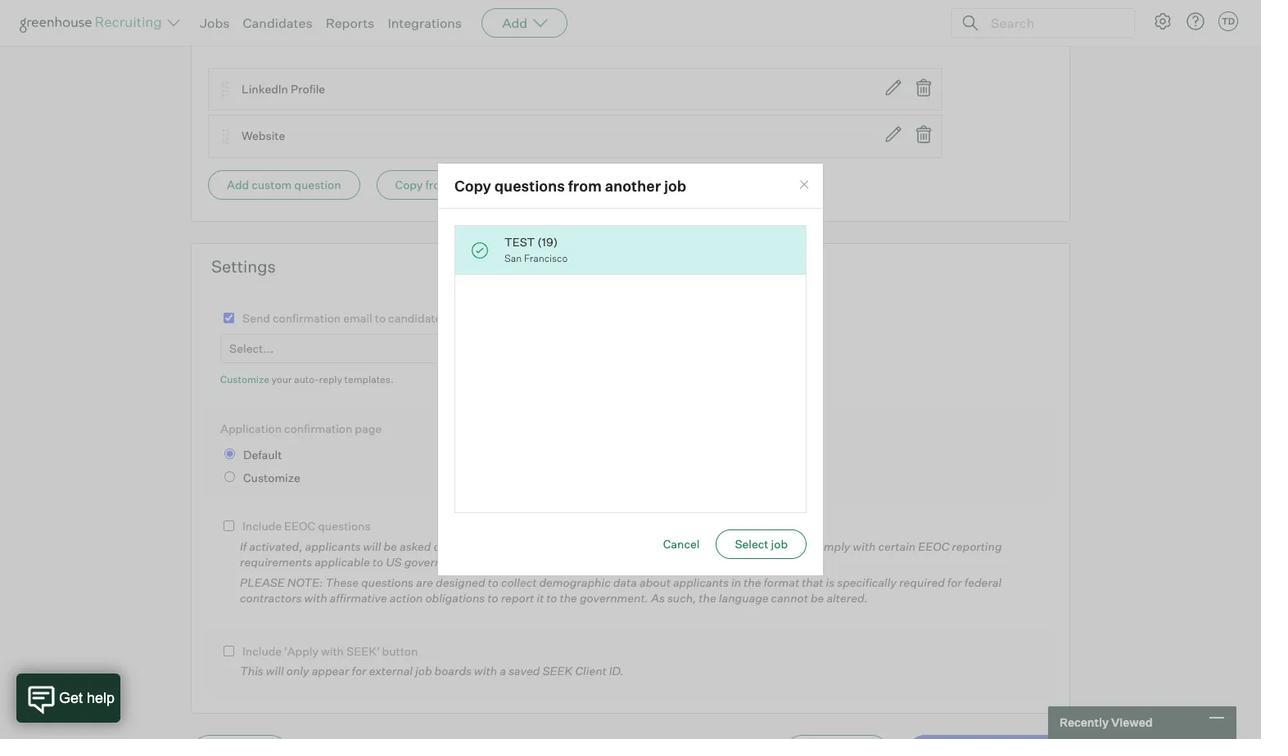 Task type: vqa. For each thing, say whether or not it's contained in the screenshot.
question
yes



Task type: locate. For each thing, give the bounding box(es) containing it.
copy
[[455, 177, 492, 195], [395, 178, 423, 191]]

action
[[390, 592, 423, 606]]

applicants up the such,
[[673, 576, 729, 590]]

0 horizontal spatial copy
[[395, 178, 423, 191]]

add for add custom question
[[227, 178, 249, 191]]

application confirmation page
[[220, 422, 382, 436]]

be up us
[[384, 540, 397, 554]]

custom
[[211, 10, 271, 30]]

customize for customize
[[243, 471, 301, 485]]

boards
[[435, 665, 472, 679]]

will
[[363, 540, 381, 554], [266, 665, 284, 679]]

applicants
[[305, 540, 361, 554], [673, 576, 729, 590]]

gender,
[[569, 540, 610, 554]]

include up activated,
[[243, 520, 282, 534]]

add
[[502, 15, 528, 31], [227, 178, 249, 191]]

0 vertical spatial customize
[[220, 374, 269, 386]]

to left us
[[373, 556, 384, 570]]

0 horizontal spatial eeoc
[[284, 520, 316, 534]]

be
[[384, 540, 397, 554], [811, 592, 825, 606]]

0 horizontal spatial from
[[426, 178, 451, 191]]

for down seek'
[[352, 665, 367, 679]]

another
[[605, 177, 661, 195], [453, 178, 495, 191]]

questions
[[364, 10, 439, 30], [495, 177, 565, 195], [318, 520, 371, 534], [480, 540, 533, 554], [361, 576, 414, 590]]

1 vertical spatial will
[[266, 665, 284, 679]]

0 vertical spatial confirmation
[[273, 311, 341, 325]]

greenhouse recruiting image
[[20, 13, 167, 33]]

eeoc right certain on the bottom
[[919, 540, 950, 554]]

0 horizontal spatial applicants
[[305, 540, 361, 554]]

1 horizontal spatial for
[[948, 576, 963, 590]]

0 horizontal spatial add
[[227, 178, 249, 191]]

1 vertical spatial for
[[352, 665, 367, 679]]

1 horizontal spatial will
[[363, 540, 381, 554]]

eeoc up activated,
[[284, 520, 316, 534]]

the right in
[[744, 576, 762, 590]]

1 vertical spatial customize
[[243, 471, 301, 485]]

None radio
[[224, 472, 235, 482]]

customize down select...
[[220, 374, 269, 386]]

be down that
[[811, 592, 825, 606]]

add inside button
[[227, 178, 249, 191]]

to right email
[[375, 311, 386, 325]]

0 vertical spatial eeoc
[[284, 520, 316, 534]]

contractors
[[240, 592, 302, 606]]

race,
[[612, 540, 639, 554]]

confirmation left "page"
[[284, 422, 353, 436]]

about
[[535, 540, 566, 554], [640, 576, 671, 590]]

will inside include 'apply with seek' button this will only appear for external job boards with a saved seek client id.
[[266, 665, 284, 679]]

0 vertical spatial include
[[243, 520, 282, 534]]

san
[[505, 252, 522, 264]]

0 horizontal spatial another
[[453, 178, 495, 191]]

0 vertical spatial for
[[948, 576, 963, 590]]

profile
[[291, 82, 325, 96]]

reports link
[[326, 15, 375, 31]]

government
[[404, 556, 470, 570]]

with down note:
[[304, 592, 327, 606]]

obligations
[[426, 592, 485, 606]]

2 horizontal spatial the
[[744, 576, 762, 590]]

your
[[272, 374, 292, 386]]

confirmation for application
[[284, 422, 353, 436]]

email
[[343, 311, 373, 325]]

will inside include eeoc questions if activated, applicants will be asked optional questions about gender, race, veteran, and disability status to comply with certain eeoc reporting requirements applicable to us government contractors. please note: these questions are designed to collect demographic data about applicants in the format that is specifically required for federal contractors with affirmative action obligations to report it to the government. as such, the language cannot be altered.
[[363, 540, 381, 554]]

asked
[[400, 540, 431, 554]]

1 horizontal spatial applicants
[[673, 576, 729, 590]]

job
[[664, 177, 687, 195], [497, 178, 514, 191], [771, 538, 788, 552], [415, 665, 432, 679]]

for
[[948, 576, 963, 590], [352, 665, 367, 679]]

0 vertical spatial about
[[535, 540, 566, 554]]

requirements
[[240, 556, 312, 570]]

page
[[355, 422, 382, 436]]

please
[[240, 576, 285, 590]]

include inside include 'apply with seek' button this will only appear for external job boards with a saved seek client id.
[[243, 645, 282, 658]]

cannot
[[771, 592, 809, 606]]

2 include from the top
[[243, 645, 282, 658]]

the right the such,
[[699, 592, 717, 606]]

comply
[[811, 540, 851, 554]]

website
[[242, 129, 285, 143]]

1 vertical spatial eeoc
[[919, 540, 950, 554]]

application
[[275, 10, 360, 30]]

1 vertical spatial about
[[640, 576, 671, 590]]

1 vertical spatial include
[[243, 645, 282, 658]]

format
[[764, 576, 800, 590]]

None checkbox
[[224, 646, 234, 657]]

eeoc
[[284, 520, 316, 534], [919, 540, 950, 554]]

1 horizontal spatial from
[[568, 177, 602, 195]]

id.
[[609, 665, 624, 679]]

with
[[853, 540, 876, 554], [304, 592, 327, 606], [321, 645, 344, 658], [474, 665, 497, 679]]

another inside "button"
[[453, 178, 495, 191]]

for left federal
[[948, 576, 963, 590]]

1 vertical spatial add
[[227, 178, 249, 191]]

collect
[[501, 576, 537, 590]]

0 horizontal spatial about
[[535, 540, 566, 554]]

government.
[[580, 592, 649, 606]]

1 include from the top
[[243, 520, 282, 534]]

1 horizontal spatial be
[[811, 592, 825, 606]]

customize
[[220, 374, 269, 386], [243, 471, 301, 485]]

will for only
[[266, 665, 284, 679]]

with up appear
[[321, 645, 344, 658]]

None checkbox
[[224, 313, 234, 323], [224, 521, 234, 532], [224, 313, 234, 323], [224, 521, 234, 532]]

copy questions from another job dialog
[[438, 163, 824, 577]]

copy inside dialog
[[455, 177, 492, 195]]

to
[[375, 311, 386, 325], [798, 540, 809, 554], [373, 556, 384, 570], [488, 576, 499, 590], [488, 592, 499, 606], [547, 592, 558, 606]]

1 vertical spatial applicants
[[673, 576, 729, 590]]

customize for customize your auto-reply templates.
[[220, 374, 269, 386]]

None radio
[[224, 449, 235, 460]]

reports
[[326, 15, 375, 31]]

optional
[[434, 540, 478, 554]]

add custom question button
[[208, 170, 360, 200]]

the down demographic on the left bottom
[[560, 592, 578, 606]]

only
[[287, 665, 309, 679]]

add button
[[482, 8, 568, 38]]

applicants up applicable
[[305, 540, 361, 554]]

external
[[369, 665, 413, 679]]

will left only
[[266, 665, 284, 679]]

1 horizontal spatial add
[[502, 15, 528, 31]]

0 horizontal spatial be
[[384, 540, 397, 554]]

certain
[[879, 540, 916, 554]]

job inside include 'apply with seek' button this will only appear for external job boards with a saved seek client id.
[[415, 665, 432, 679]]

0 horizontal spatial will
[[266, 665, 284, 679]]

Search text field
[[987, 11, 1120, 35]]

these
[[325, 576, 359, 590]]

cancel link
[[663, 538, 700, 552]]

customize link
[[220, 374, 269, 386]]

in
[[732, 576, 742, 590]]

0 vertical spatial will
[[363, 540, 381, 554]]

to down contractors.
[[488, 576, 499, 590]]

contractors.
[[472, 556, 538, 570]]

about up as
[[640, 576, 671, 590]]

1 horizontal spatial another
[[605, 177, 661, 195]]

1 horizontal spatial copy
[[455, 177, 492, 195]]

copy questions from another job
[[455, 177, 687, 195]]

will up applicable
[[363, 540, 381, 554]]

0 vertical spatial add
[[502, 15, 528, 31]]

customize down default
[[243, 471, 301, 485]]

the
[[744, 576, 762, 590], [560, 592, 578, 606], [699, 592, 717, 606]]

include inside include eeoc questions if activated, applicants will be asked optional questions about gender, race, veteran, and disability status to comply with certain eeoc reporting requirements applicable to us government contractors. please note: these questions are designed to collect demographic data about applicants in the format that is specifically required for federal contractors with affirmative action obligations to report it to the government. as such, the language cannot be altered.
[[243, 520, 282, 534]]

0 horizontal spatial for
[[352, 665, 367, 679]]

test
[[505, 235, 535, 249]]

confirmation
[[273, 311, 341, 325], [284, 422, 353, 436]]

copy inside "button"
[[395, 178, 423, 191]]

required
[[900, 576, 945, 590]]

with left a
[[474, 665, 497, 679]]

include
[[243, 520, 282, 534], [243, 645, 282, 658]]

send
[[243, 311, 270, 325]]

confirmation for send
[[273, 311, 341, 325]]

custom
[[252, 178, 292, 191]]

(19)
[[538, 235, 558, 249]]

1 vertical spatial confirmation
[[284, 422, 353, 436]]

copy for copy questions from another job
[[455, 177, 492, 195]]

seek'
[[347, 645, 380, 658]]

confirmation right send
[[273, 311, 341, 325]]

include up the this
[[243, 645, 282, 658]]

configure image
[[1154, 11, 1173, 31]]

from inside the copy from another job "button"
[[426, 178, 451, 191]]

about left gender,
[[535, 540, 566, 554]]

add inside popup button
[[502, 15, 528, 31]]



Task type: describe. For each thing, give the bounding box(es) containing it.
such,
[[668, 592, 697, 606]]

jobs
[[200, 15, 230, 31]]

appear
[[312, 665, 349, 679]]

include eeoc questions if activated, applicants will be asked optional questions about gender, race, veteran, and disability status to comply with certain eeoc reporting requirements applicable to us government contractors. please note: these questions are designed to collect demographic data about applicants in the format that is specifically required for federal contractors with affirmative action obligations to report it to the government. as such, the language cannot be altered.
[[240, 520, 1003, 606]]

designed
[[436, 576, 485, 590]]

copy from another job
[[395, 178, 514, 191]]

questions inside copy questions from another job dialog
[[495, 177, 565, 195]]

jobs link
[[200, 15, 230, 31]]

that
[[802, 576, 824, 590]]

affirmative
[[330, 592, 387, 606]]

job inside button
[[771, 538, 788, 552]]

copy from another job button
[[377, 170, 533, 200]]

send confirmation email to candidates
[[243, 311, 448, 325]]

linkedin profile
[[242, 82, 325, 96]]

reply
[[319, 374, 342, 386]]

1 horizontal spatial about
[[640, 576, 671, 590]]

for inside include 'apply with seek' button this will only appear for external job boards with a saved seek client id.
[[352, 665, 367, 679]]

saved
[[509, 665, 540, 679]]

applicable
[[315, 556, 370, 570]]

0 vertical spatial applicants
[[305, 540, 361, 554]]

altered.
[[827, 592, 868, 606]]

veteran,
[[642, 540, 686, 554]]

td button
[[1216, 8, 1242, 34]]

to right it
[[547, 592, 558, 606]]

with left certain on the bottom
[[853, 540, 876, 554]]

data
[[613, 576, 637, 590]]

test (19) san francisco
[[505, 235, 568, 264]]

another inside dialog
[[605, 177, 661, 195]]

is
[[826, 576, 835, 590]]

reporting
[[952, 540, 1003, 554]]

activated,
[[249, 540, 303, 554]]

1 horizontal spatial the
[[699, 592, 717, 606]]

federal
[[965, 576, 1002, 590]]

application
[[220, 422, 282, 436]]

add custom question
[[227, 178, 341, 191]]

auto-
[[294, 374, 319, 386]]

job inside "button"
[[497, 178, 514, 191]]

select...
[[229, 342, 274, 356]]

seek
[[543, 665, 573, 679]]

select
[[735, 538, 769, 552]]

viewed
[[1112, 716, 1153, 730]]

td
[[1222, 16, 1236, 27]]

us
[[386, 556, 402, 570]]

0 vertical spatial be
[[384, 540, 397, 554]]

copy for copy from another job
[[395, 178, 423, 191]]

include for include eeoc questions if activated, applicants will be asked optional questions about gender, race, veteran, and disability status to comply with certain eeoc reporting requirements applicable to us government contractors. please note: these questions are designed to collect demographic data about applicants in the format that is specifically required for federal contractors with affirmative action obligations to report it to the government. as such, the language cannot be altered.
[[243, 520, 282, 534]]

default
[[243, 448, 282, 462]]

as
[[651, 592, 665, 606]]

report
[[501, 592, 534, 606]]

include 'apply with seek' button this will only appear for external job boards with a saved seek client id.
[[240, 645, 624, 679]]

are
[[416, 576, 433, 590]]

recently viewed
[[1060, 716, 1153, 730]]

and
[[688, 540, 709, 554]]

for inside include eeoc questions if activated, applicants will be asked optional questions about gender, race, veteran, and disability status to comply with certain eeoc reporting requirements applicable to us government contractors. please note: these questions are designed to collect demographic data about applicants in the format that is specifically required for federal contractors with affirmative action obligations to report it to the government. as such, the language cannot be altered.
[[948, 576, 963, 590]]

1 vertical spatial be
[[811, 592, 825, 606]]

add for add
[[502, 15, 528, 31]]

to left the report
[[488, 592, 499, 606]]

status
[[762, 540, 795, 554]]

custom application questions
[[211, 10, 439, 30]]

question
[[294, 178, 341, 191]]

customize your auto-reply templates.
[[220, 374, 394, 386]]

demographic
[[539, 576, 611, 590]]

linkedin
[[242, 82, 288, 96]]

disability
[[711, 540, 760, 554]]

select job
[[735, 538, 788, 552]]

'apply
[[284, 645, 319, 658]]

will for be
[[363, 540, 381, 554]]

candidates link
[[243, 15, 313, 31]]

integrations
[[388, 15, 462, 31]]

it
[[537, 592, 544, 606]]

close image
[[798, 178, 811, 191]]

button
[[382, 645, 418, 658]]

templates.
[[345, 374, 394, 386]]

a
[[500, 665, 506, 679]]

from inside copy questions from another job dialog
[[568, 177, 602, 195]]

francisco
[[524, 252, 568, 264]]

cancel
[[663, 538, 700, 552]]

if
[[240, 540, 247, 554]]

integrations link
[[388, 15, 462, 31]]

to right status
[[798, 540, 809, 554]]

1 horizontal spatial eeoc
[[919, 540, 950, 554]]

this
[[240, 665, 264, 679]]

0 horizontal spatial the
[[560, 592, 578, 606]]

td button
[[1219, 11, 1239, 31]]

include for include 'apply with seek' button this will only appear for external job boards with a saved seek client id.
[[243, 645, 282, 658]]

note:
[[287, 576, 323, 590]]

candidates
[[388, 311, 448, 325]]

specifically
[[838, 576, 897, 590]]

client
[[575, 665, 607, 679]]

select job button
[[716, 530, 807, 560]]

language
[[719, 592, 769, 606]]



